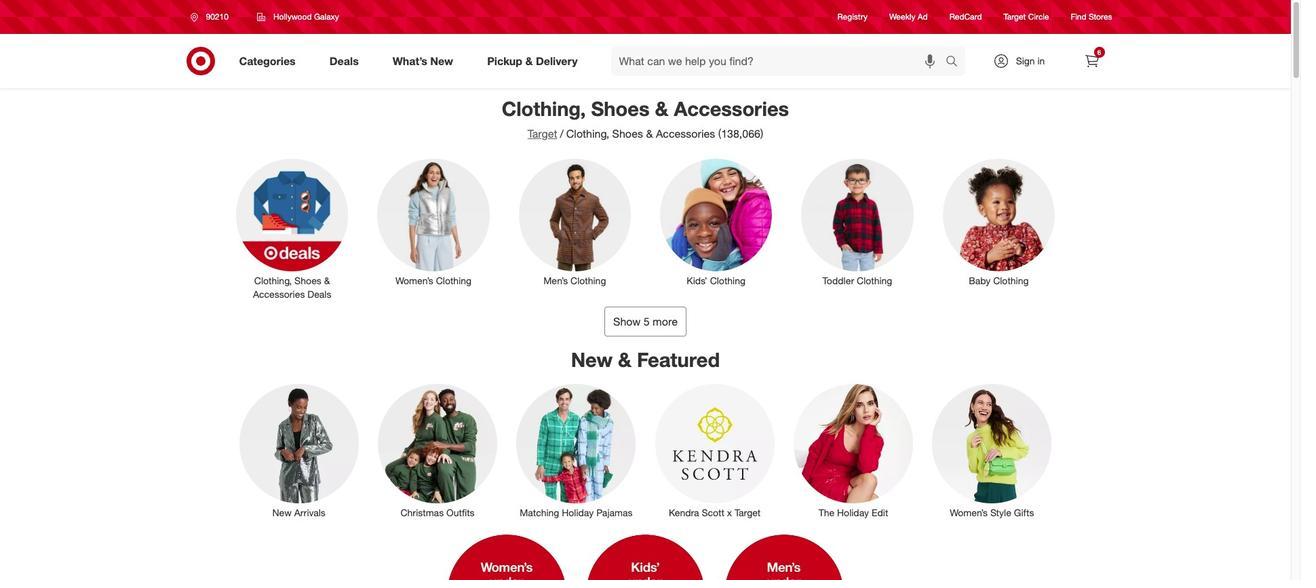 Task type: locate. For each thing, give the bounding box(es) containing it.
2 clothing from the left
[[571, 275, 606, 286]]

2 horizontal spatial target
[[1004, 12, 1026, 22]]

men's clothing link
[[510, 156, 640, 287]]

baby clothing link
[[934, 156, 1064, 287]]

2 horizontal spatial new
[[571, 347, 613, 372]]

x
[[727, 507, 732, 518]]

2 vertical spatial new
[[272, 507, 292, 518]]

categories link
[[228, 46, 313, 76]]

shoes for clothing, shoes & accessories deals
[[295, 275, 322, 286]]

clothing
[[436, 275, 472, 286], [571, 275, 606, 286], [710, 275, 746, 286], [857, 275, 893, 286], [994, 275, 1029, 286]]

pickup & delivery
[[487, 54, 578, 68]]

1 vertical spatial new
[[571, 347, 613, 372]]

2 vertical spatial clothing,
[[254, 275, 292, 286]]

new for new & featured
[[571, 347, 613, 372]]

1 vertical spatial target
[[528, 127, 557, 140]]

holiday
[[562, 507, 594, 518], [837, 507, 869, 518]]

what's
[[393, 54, 427, 68]]

scott
[[702, 507, 725, 518]]

shoes
[[591, 96, 650, 121], [612, 127, 643, 140], [295, 275, 322, 286]]

the holiday edit
[[819, 507, 888, 518]]

target inside clothing, shoes & accessories target / clothing, shoes & accessories (138,066)
[[528, 127, 557, 140]]

women's
[[396, 275, 434, 286], [950, 507, 988, 518]]

deals
[[330, 54, 359, 68], [308, 288, 331, 300]]

4 clothing from the left
[[857, 275, 893, 286]]

women's for women's style gifts
[[950, 507, 988, 518]]

& inside clothing, shoes & accessories deals
[[324, 275, 330, 286]]

1 horizontal spatial women's
[[950, 507, 988, 518]]

arrivals
[[294, 507, 326, 518]]

deals link
[[318, 46, 376, 76]]

target
[[1004, 12, 1026, 22], [528, 127, 557, 140], [735, 507, 761, 518]]

holiday right 'the' in the right of the page
[[837, 507, 869, 518]]

new down show 5 more button
[[571, 347, 613, 372]]

registry link
[[838, 11, 868, 23]]

find
[[1071, 12, 1087, 22]]

pickup
[[487, 54, 523, 68]]

1 vertical spatial clothing,
[[566, 127, 609, 140]]

accessories inside clothing, shoes & accessories deals
[[253, 288, 305, 300]]

christmas
[[401, 507, 444, 518]]

0 vertical spatial shoes
[[591, 96, 650, 121]]

0 vertical spatial deals
[[330, 54, 359, 68]]

show
[[614, 315, 641, 328]]

1 vertical spatial women's
[[950, 507, 988, 518]]

delivery
[[536, 54, 578, 68]]

2 holiday from the left
[[837, 507, 869, 518]]

christmas outfits link
[[368, 381, 507, 520]]

2 vertical spatial accessories
[[253, 288, 305, 300]]

1 horizontal spatial holiday
[[837, 507, 869, 518]]

0 horizontal spatial target
[[528, 127, 557, 140]]

accessories for clothing, shoes & accessories target / clothing, shoes & accessories (138,066)
[[674, 96, 789, 121]]

clothing,
[[502, 96, 586, 121], [566, 127, 609, 140], [254, 275, 292, 286]]

galaxy
[[314, 12, 339, 22]]

pajamas
[[597, 507, 633, 518]]

sign in
[[1016, 55, 1045, 67]]

6
[[1098, 48, 1102, 56]]

men's clothing
[[544, 275, 606, 286]]

new left the arrivals
[[272, 507, 292, 518]]

target left the /
[[528, 127, 557, 140]]

in
[[1038, 55, 1045, 67]]

kids' clothing
[[687, 275, 746, 286]]

1 horizontal spatial target
[[735, 507, 761, 518]]

women's clothing link
[[368, 156, 499, 287]]

edit
[[872, 507, 888, 518]]

the holiday edit link
[[784, 381, 923, 520]]

stores
[[1089, 12, 1113, 22]]

baby clothing
[[969, 275, 1029, 286]]

target circle link
[[1004, 11, 1050, 23]]

1 vertical spatial shoes
[[612, 127, 643, 140]]

1 holiday from the left
[[562, 507, 594, 518]]

weekly
[[890, 12, 916, 22]]

0 vertical spatial women's
[[396, 275, 434, 286]]

5 clothing from the left
[[994, 275, 1029, 286]]

1 vertical spatial deals
[[308, 288, 331, 300]]

matching holiday pajamas link
[[507, 381, 646, 520]]

0 vertical spatial accessories
[[674, 96, 789, 121]]

christmas outfits
[[401, 507, 475, 518]]

featured
[[637, 347, 720, 372]]

holiday left pajamas
[[562, 507, 594, 518]]

matching
[[520, 507, 559, 518]]

toddler clothing link
[[792, 156, 923, 287]]

2 vertical spatial shoes
[[295, 275, 322, 286]]

clothing, shoes & accessories deals link
[[227, 156, 358, 301]]

0 vertical spatial clothing,
[[502, 96, 586, 121]]

toddler
[[823, 275, 854, 286]]

3 clothing from the left
[[710, 275, 746, 286]]

0 horizontal spatial holiday
[[562, 507, 594, 518]]

kids'
[[687, 275, 708, 286]]

target left circle
[[1004, 12, 1026, 22]]

accessories for clothing, shoes & accessories deals
[[253, 288, 305, 300]]

0 horizontal spatial women's
[[396, 275, 434, 286]]

1 horizontal spatial new
[[430, 54, 453, 68]]

0 horizontal spatial new
[[272, 507, 292, 518]]

0 vertical spatial new
[[430, 54, 453, 68]]

new
[[430, 54, 453, 68], [571, 347, 613, 372], [272, 507, 292, 518]]

shoes inside clothing, shoes & accessories deals
[[295, 275, 322, 286]]

accessories
[[674, 96, 789, 121], [656, 127, 716, 140], [253, 288, 305, 300]]

&
[[526, 54, 533, 68], [655, 96, 669, 121], [646, 127, 653, 140], [324, 275, 330, 286], [618, 347, 632, 372]]

clothing, inside clothing, shoes & accessories deals
[[254, 275, 292, 286]]

hollywood
[[273, 12, 312, 22]]

toddler clothing
[[823, 275, 893, 286]]

new right what's
[[430, 54, 453, 68]]

gifts
[[1014, 507, 1035, 518]]

women's style gifts
[[950, 507, 1035, 518]]

target inside 'link'
[[1004, 12, 1026, 22]]

target right "x"
[[735, 507, 761, 518]]

more
[[653, 315, 678, 328]]

1 clothing from the left
[[436, 275, 472, 286]]

redcard
[[950, 12, 982, 22]]

sign in link
[[982, 46, 1066, 76]]

0 vertical spatial target
[[1004, 12, 1026, 22]]

find stores
[[1071, 12, 1113, 22]]

search
[[940, 55, 972, 69]]



Task type: describe. For each thing, give the bounding box(es) containing it.
the
[[819, 507, 835, 518]]

target link
[[528, 127, 557, 140]]

women's clothing
[[396, 275, 472, 286]]

baby
[[969, 275, 991, 286]]

show 5 more button
[[605, 306, 687, 336]]

holiday for matching
[[562, 507, 594, 518]]

kendra
[[669, 507, 699, 518]]

90210
[[206, 12, 229, 22]]

shoes for clothing, shoes & accessories target / clothing, shoes & accessories (138,066)
[[591, 96, 650, 121]]

pickup & delivery link
[[476, 46, 595, 76]]

circle
[[1029, 12, 1050, 22]]

2 vertical spatial target
[[735, 507, 761, 518]]

redcard link
[[950, 11, 982, 23]]

clothing, shoes & accessories deals
[[253, 275, 331, 300]]

men's
[[544, 275, 568, 286]]

kendra scott x target link
[[646, 381, 784, 520]]

clothing for men's clothing
[[571, 275, 606, 286]]

target circle
[[1004, 12, 1050, 22]]

/
[[560, 127, 564, 140]]

women's style gifts link
[[923, 381, 1062, 520]]

kendra scott x target
[[669, 507, 761, 518]]

weekly ad
[[890, 12, 928, 22]]

registry
[[838, 12, 868, 22]]

what's new link
[[381, 46, 470, 76]]

holiday for the
[[837, 507, 869, 518]]

(138,066)
[[719, 127, 764, 140]]

90210 button
[[182, 5, 243, 29]]

deals inside clothing, shoes & accessories deals
[[308, 288, 331, 300]]

what's new
[[393, 54, 453, 68]]

6 link
[[1077, 46, 1107, 76]]

clothing, shoes & accessories target / clothing, shoes & accessories (138,066)
[[502, 96, 789, 140]]

5
[[644, 315, 650, 328]]

clothing for kids' clothing
[[710, 275, 746, 286]]

find stores link
[[1071, 11, 1113, 23]]

clothing for baby clothing
[[994, 275, 1029, 286]]

show 5 more
[[614, 315, 678, 328]]

ad
[[918, 12, 928, 22]]

hollywood galaxy
[[273, 12, 339, 22]]

style
[[991, 507, 1012, 518]]

hollywood galaxy button
[[248, 5, 348, 29]]

search button
[[940, 46, 972, 79]]

clothing for women's clothing
[[436, 275, 472, 286]]

sign
[[1016, 55, 1035, 67]]

kids' clothing link
[[651, 156, 782, 287]]

categories
[[239, 54, 296, 68]]

weekly ad link
[[890, 11, 928, 23]]

new arrivals link
[[230, 381, 368, 520]]

outfits
[[447, 507, 475, 518]]

clothing, for clothing, shoes & accessories deals
[[254, 275, 292, 286]]

1 vertical spatial accessories
[[656, 127, 716, 140]]

clothing, for clothing, shoes & accessories target / clothing, shoes & accessories (138,066)
[[502, 96, 586, 121]]

new & featured
[[571, 347, 720, 372]]

matching holiday pajamas
[[520, 507, 633, 518]]

new for new arrivals
[[272, 507, 292, 518]]

new arrivals
[[272, 507, 326, 518]]

clothing for toddler clothing
[[857, 275, 893, 286]]

women's for women's clothing
[[396, 275, 434, 286]]

What can we help you find? suggestions appear below search field
[[611, 46, 949, 76]]



Task type: vqa. For each thing, say whether or not it's contained in the screenshot.
Diego inside $11.79 at UC San Diego Price Center
no



